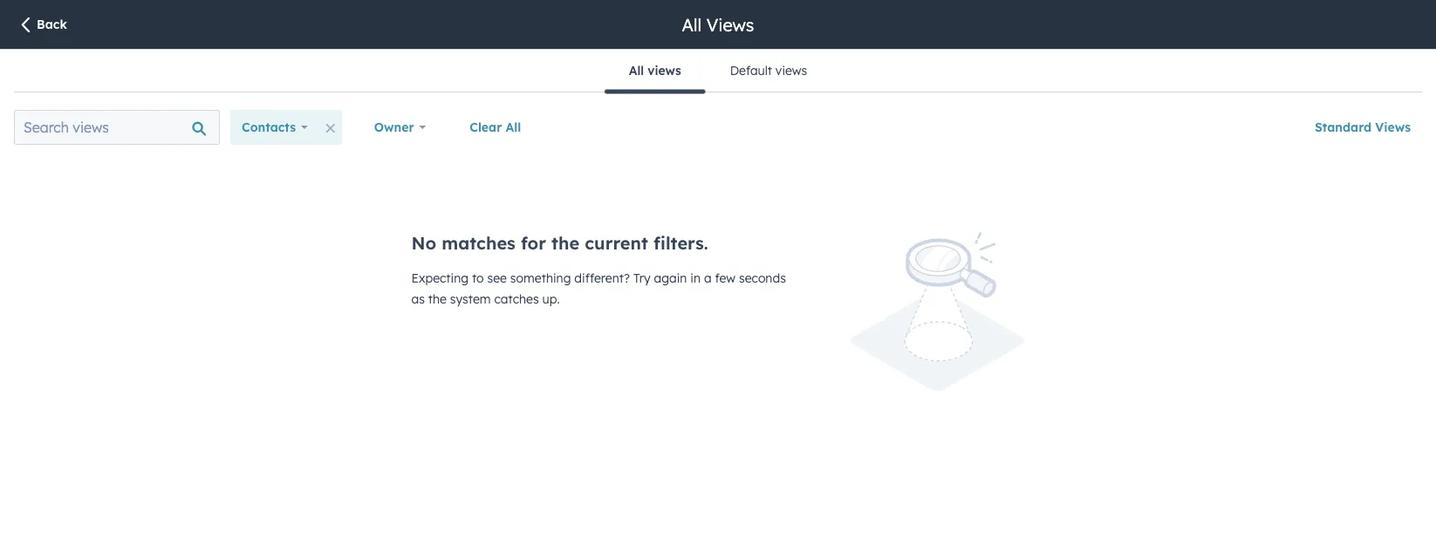 Task type: describe. For each thing, give the bounding box(es) containing it.
page section element
[[0, 0, 1437, 49]]

system
[[450, 292, 491, 307]]

matches
[[442, 232, 516, 254]]

1 horizontal spatial the
[[552, 232, 580, 254]]

all views button
[[605, 50, 706, 94]]

try
[[634, 271, 651, 286]]

to
[[472, 271, 484, 286]]

default views
[[730, 63, 808, 78]]

in
[[691, 271, 701, 286]]

owner
[[374, 120, 414, 135]]

clear
[[470, 120, 502, 135]]

different?
[[575, 271, 630, 286]]

no
[[412, 232, 437, 254]]

clear all
[[470, 120, 521, 135]]

current
[[585, 232, 648, 254]]

default
[[730, 63, 772, 78]]

standard
[[1315, 120, 1372, 135]]

a
[[704, 271, 712, 286]]

up.
[[542, 292, 560, 307]]

contacts
[[242, 120, 296, 135]]

navigation containing all views
[[605, 50, 832, 94]]

all for all views
[[629, 63, 644, 78]]

views for all views
[[648, 63, 681, 78]]

2 vertical spatial all
[[506, 120, 521, 135]]

few
[[715, 271, 736, 286]]

standard views
[[1315, 120, 1411, 135]]



Task type: vqa. For each thing, say whether or not it's contained in the screenshot.
Pagination navigation
no



Task type: locate. For each thing, give the bounding box(es) containing it.
views for all views
[[707, 14, 754, 35]]

clear all button
[[458, 110, 533, 145]]

no matches for the current filters.
[[412, 232, 708, 254]]

views up 'default'
[[707, 14, 754, 35]]

views for standard views
[[1376, 120, 1411, 135]]

views down page section element
[[648, 63, 681, 78]]

views right standard
[[1376, 120, 1411, 135]]

1 horizontal spatial views
[[776, 63, 808, 78]]

as
[[412, 292, 425, 307]]

the right 'as'
[[428, 292, 447, 307]]

1 views from the left
[[648, 63, 681, 78]]

all
[[682, 14, 702, 35], [629, 63, 644, 78], [506, 120, 521, 135]]

all views
[[629, 63, 681, 78]]

0 horizontal spatial views
[[707, 14, 754, 35]]

1 vertical spatial all
[[629, 63, 644, 78]]

standard views button
[[1304, 110, 1423, 145]]

views
[[707, 14, 754, 35], [1376, 120, 1411, 135]]

again
[[654, 271, 687, 286]]

all for all views
[[682, 14, 702, 35]]

default views button
[[706, 50, 832, 92]]

0 horizontal spatial the
[[428, 292, 447, 307]]

filters.
[[654, 232, 708, 254]]

owner button
[[363, 110, 438, 145]]

2 horizontal spatial all
[[682, 14, 702, 35]]

all inside page section element
[[682, 14, 702, 35]]

views
[[648, 63, 681, 78], [776, 63, 808, 78]]

navigation
[[605, 50, 832, 94]]

all inside navigation
[[629, 63, 644, 78]]

expecting
[[412, 271, 469, 286]]

1 vertical spatial views
[[1376, 120, 1411, 135]]

the
[[552, 232, 580, 254], [428, 292, 447, 307]]

all views
[[682, 14, 754, 35]]

0 vertical spatial the
[[552, 232, 580, 254]]

back
[[37, 17, 67, 32]]

views inside page section element
[[707, 14, 754, 35]]

back link
[[17, 16, 67, 35]]

something
[[510, 271, 571, 286]]

catches
[[494, 292, 539, 307]]

see
[[487, 271, 507, 286]]

Search views search field
[[14, 110, 220, 145]]

0 horizontal spatial views
[[648, 63, 681, 78]]

0 vertical spatial all
[[682, 14, 702, 35]]

for
[[521, 232, 546, 254]]

1 horizontal spatial all
[[629, 63, 644, 78]]

views inside "button"
[[1376, 120, 1411, 135]]

expecting to see something different? try again in a few seconds as the system catches up.
[[412, 271, 786, 307]]

1 vertical spatial the
[[428, 292, 447, 307]]

views for default views
[[776, 63, 808, 78]]

the right for
[[552, 232, 580, 254]]

2 views from the left
[[776, 63, 808, 78]]

views right 'default'
[[776, 63, 808, 78]]

the inside expecting to see something different? try again in a few seconds as the system catches up.
[[428, 292, 447, 307]]

0 vertical spatial views
[[707, 14, 754, 35]]

0 horizontal spatial all
[[506, 120, 521, 135]]

1 horizontal spatial views
[[1376, 120, 1411, 135]]

seconds
[[739, 271, 786, 286]]

contacts button
[[230, 110, 319, 145]]



